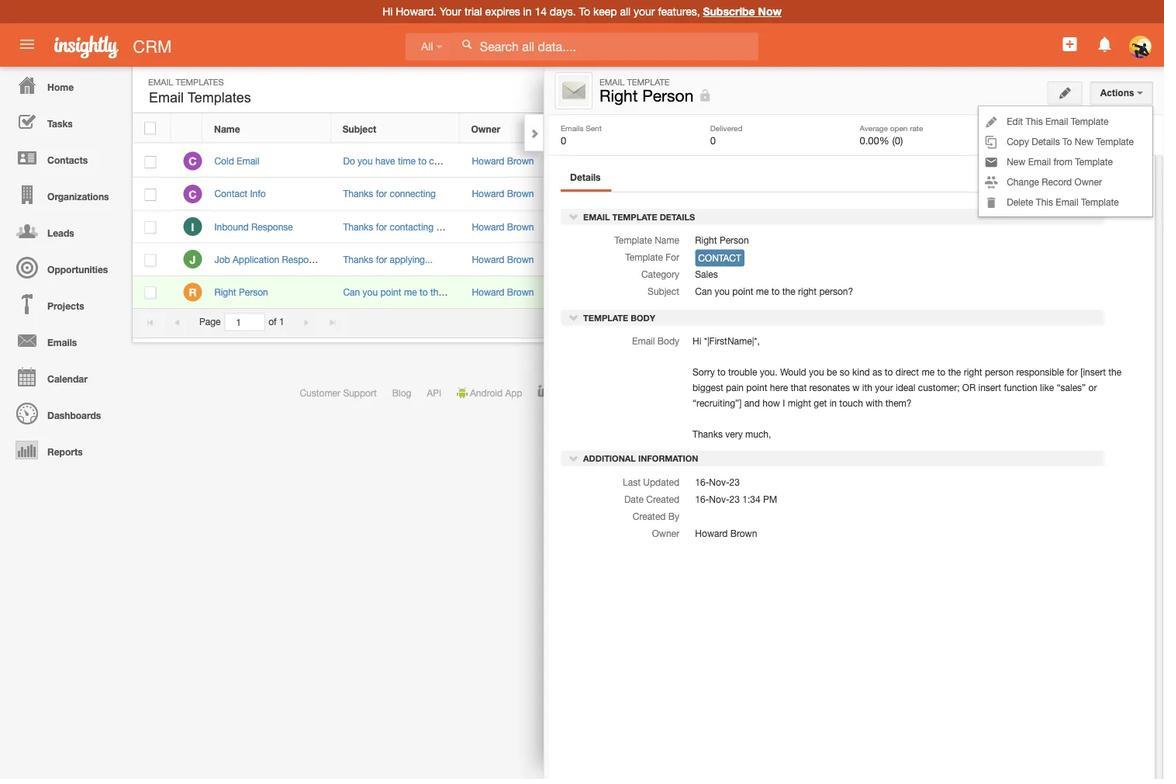 Task type: vqa. For each thing, say whether or not it's contained in the screenshot.


Task type: describe. For each thing, give the bounding box(es) containing it.
ideal
[[896, 382, 916, 393]]

c for cold email
[[189, 155, 197, 168]]

j link
[[183, 250, 202, 269]]

opportunities
[[47, 264, 108, 275]]

subject inside row
[[343, 123, 377, 134]]

0% for can you point me to the right person?
[[849, 287, 863, 297]]

thanks for i
[[343, 221, 374, 232]]

16- for thanks for connecting
[[963, 188, 977, 199]]

in inside sorry to trouble you. would you be so kind as to direct me to the right person responsible for [insert the biggest pain point here that resonates w ith your ideal customer; or insert function like "sales" or "recruiting"]  and how i might get in touch with them?
[[830, 398, 837, 408]]

(0) for average open rate 0.00% (0)
[[893, 134, 904, 146]]

template up edit this email template link
[[1059, 84, 1100, 94]]

1 vertical spatial templates
[[188, 90, 251, 106]]

application
[[233, 254, 280, 265]]

chevron right image
[[529, 128, 540, 139]]

reports link
[[4, 431, 124, 468]]

from
[[1054, 156, 1073, 167]]

thanks for j
[[343, 254, 374, 265]]

for
[[666, 252, 680, 263]]

sales for c
[[604, 156, 626, 166]]

1:34 for thanks for connecting
[[1010, 188, 1028, 199]]

howard.
[[396, 5, 437, 18]]

record permissions image
[[699, 86, 713, 105]]

16-nov-23 1:34 pm for thanks for contacting us.
[[963, 221, 1045, 232]]

template down general cell
[[613, 212, 658, 222]]

email template
[[600, 77, 670, 87]]

connect?
[[429, 156, 468, 166]]

23 for do you have time to connect?
[[997, 156, 1007, 166]]

last updated
[[623, 476, 680, 487]]

keep
[[594, 5, 617, 18]]

thanks very much,
[[693, 429, 772, 439]]

to inside r row
[[420, 287, 428, 297]]

leads link
[[4, 213, 124, 249]]

1 vertical spatial created
[[647, 493, 680, 504]]

16-nov-23 1:34 pm cell for thanks for contacting us.
[[951, 211, 1086, 243]]

delete this email template
[[1007, 196, 1120, 207]]

hiring cell
[[589, 243, 705, 276]]

c link for contact info
[[183, 185, 202, 203]]

you inside c row
[[358, 156, 373, 166]]

hi for hi *|firstname|*,
[[693, 335, 702, 346]]

template right "from"
[[1076, 156, 1113, 167]]

contact for c
[[717, 188, 750, 199]]

point down contact at the top right
[[733, 286, 754, 297]]

you inside r row
[[363, 287, 378, 297]]

response inside i row
[[251, 221, 293, 232]]

owner inside row
[[471, 123, 501, 134]]

thanks left very
[[693, 429, 723, 439]]

thanks for connecting
[[343, 188, 436, 199]]

policy
[[801, 387, 826, 398]]

pm for do you have time to connect?
[[1031, 156, 1045, 166]]

your inside sorry to trouble you. would you be so kind as to direct me to the right person responsible for [insert the biggest pain point here that resonates w ith your ideal customer; or insert function like "sales" or "recruiting"]  and how i might get in touch with them?
[[875, 382, 894, 393]]

contact cell for r
[[705, 276, 834, 309]]

subscribe
[[703, 5, 756, 18]]

cold
[[215, 156, 234, 166]]

the inside r row
[[431, 287, 444, 297]]

1 field
[[225, 314, 264, 330]]

all
[[421, 41, 433, 53]]

contact
[[699, 253, 742, 264]]

biggest
[[693, 382, 724, 393]]

right inside r row
[[215, 287, 236, 297]]

1 horizontal spatial me
[[756, 286, 769, 297]]

contact cell for j
[[705, 243, 834, 276]]

android
[[470, 387, 503, 398]]

1 horizontal spatial person?
[[820, 286, 854, 297]]

2 horizontal spatial details
[[1032, 136, 1061, 147]]

for inside sorry to trouble you. would you be so kind as to direct me to the right person responsible for [insert the biggest pain point here that resonates w ith your ideal customer; or insert function like "sales" or "recruiting"]  and how i might get in touch with them?
[[1067, 366, 1079, 377]]

w
[[853, 382, 860, 393]]

contact cell for c
[[705, 178, 834, 211]]

and
[[745, 398, 760, 408]]

23 down very
[[730, 476, 740, 487]]

0 horizontal spatial details
[[570, 171, 601, 182]]

or
[[963, 382, 976, 393]]

cold email
[[215, 156, 260, 166]]

click
[[1040, 123, 1056, 132]]

chevron down image
[[569, 312, 580, 323]]

16- for thanks for contacting us.
[[963, 221, 977, 232]]

average open rate 0.00% (0)
[[860, 123, 924, 146]]

brown for c
[[507, 188, 534, 199]]

template down email template details
[[615, 235, 653, 246]]

like
[[1041, 382, 1055, 393]]

right person link
[[215, 287, 276, 297]]

you down contact at the top right
[[715, 286, 730, 297]]

connecting
[[390, 188, 436, 199]]

organizations link
[[4, 176, 124, 213]]

contact for j
[[717, 254, 750, 265]]

email template image
[[559, 75, 590, 106]]

me inside sorry to trouble you. would you be so kind as to direct me to the right person responsible for [insert the biggest pain point here that resonates w ith your ideal customer; or insert function like "sales" or "recruiting"]  and how i might get in touch with them?
[[922, 366, 935, 377]]

contact for r
[[717, 287, 750, 297]]

1 vertical spatial to
[[1063, 136, 1073, 147]]

delivered 0
[[711, 123, 743, 146]]

body for email body
[[658, 335, 680, 346]]

opportunities link
[[4, 249, 124, 286]]

1:34 for do you have time to connect?
[[1010, 156, 1028, 166]]

template body
[[581, 313, 656, 323]]

email template details
[[581, 212, 695, 222]]

template down actions at top
[[1097, 136, 1135, 147]]

point inside sorry to trouble you. would you be so kind as to direct me to the right person responsible for [insert the biggest pain point here that resonates w ith your ideal customer; or insert function like "sales" or "recruiting"]  and how i might get in touch with them?
[[747, 382, 768, 393]]

api
[[427, 387, 442, 398]]

name inside row
[[214, 123, 240, 134]]

template down "search all data...." text field
[[627, 77, 670, 87]]

c for contact info
[[189, 188, 197, 200]]

template down "template name"
[[626, 252, 663, 263]]

sales cell for i
[[589, 211, 705, 243]]

date created
[[625, 493, 680, 504]]

average for average click rate 0.00% (0)
[[1010, 123, 1038, 132]]

23 for thanks for connecting
[[997, 188, 1007, 199]]

thanks for c
[[343, 188, 374, 199]]

record
[[1042, 176, 1073, 187]]

howard for c
[[472, 188, 505, 199]]

r link
[[183, 283, 202, 301]]

chevron down image for last
[[569, 453, 580, 464]]

c link for cold email
[[183, 152, 202, 170]]

new for new email from template
[[1007, 156, 1026, 167]]

1 vertical spatial person
[[720, 235, 749, 246]]

processing
[[863, 387, 910, 398]]

1 1 from the left
[[279, 316, 284, 327]]

0.00% for average click rate 0.00% (0)
[[1010, 134, 1039, 146]]

terms of service
[[683, 387, 752, 398]]

privacy policy
[[767, 387, 826, 398]]

nov- for thanks for contacting us.
[[977, 221, 997, 232]]

home link
[[4, 67, 124, 103]]

0 horizontal spatial your
[[634, 5, 655, 18]]

hiring
[[604, 255, 628, 265]]

pain
[[726, 382, 744, 393]]

23 down 16-nov-23
[[730, 493, 740, 504]]

right inside sorry to trouble you. would you be so kind as to direct me to the right person responsible for [insert the biggest pain point here that resonates w ith your ideal customer; or insert function like "sales" or "recruiting"]  and how i might get in touch with them?
[[964, 366, 983, 377]]

of 1
[[269, 316, 284, 327]]

1 vertical spatial right
[[696, 235, 717, 246]]

14
[[535, 5, 547, 18]]

1 vertical spatial right person
[[696, 235, 749, 246]]

lead
[[717, 156, 738, 166]]

for for i
[[376, 221, 387, 232]]

16- for do you have time to connect?
[[963, 156, 977, 166]]

email body
[[633, 335, 680, 346]]

sales cell for c
[[589, 145, 705, 178]]

1 0% cell from the top
[[834, 145, 951, 178]]

privacy policy link
[[767, 387, 826, 398]]

howard brown link for can you point me to the right person?
[[472, 287, 534, 297]]

person
[[985, 366, 1014, 377]]

2 c row from the top
[[133, 178, 1125, 211]]

edit this email template link
[[979, 111, 1153, 131]]

0% cell for thanks for contacting us.
[[834, 211, 951, 243]]

projects link
[[4, 286, 124, 322]]

customer
[[300, 387, 341, 398]]

[insert
[[1081, 366, 1107, 377]]

2 vertical spatial sales
[[696, 269, 718, 280]]

here
[[770, 382, 789, 393]]

thanks for contacting us.
[[343, 221, 449, 232]]

0% for thanks for contacting us.
[[849, 222, 863, 232]]

for for j
[[376, 254, 387, 265]]

Search this list... text field
[[568, 78, 743, 101]]

0 vertical spatial right
[[600, 86, 638, 105]]

home
[[47, 81, 74, 92]]

can inside r row
[[343, 287, 360, 297]]

all link
[[406, 33, 453, 61]]

nov- for thanks for connecting
[[977, 188, 997, 199]]

16-nov-23 1:34 pm for thanks for connecting
[[963, 188, 1045, 199]]

Search all data.... text field
[[453, 33, 759, 60]]

pm for thanks for contacting us.
[[1031, 221, 1045, 232]]

would
[[781, 366, 807, 377]]

howard brown for i
[[472, 221, 534, 232]]

brown for j
[[507, 254, 534, 265]]

category inside row
[[600, 123, 641, 134]]

pm for thanks for connecting
[[1031, 188, 1045, 199]]

type
[[760, 123, 780, 134]]

tasks
[[47, 118, 73, 129]]

this for delete
[[1037, 196, 1054, 207]]

have
[[376, 156, 395, 166]]

created date
[[961, 123, 1020, 134]]

person inside r row
[[239, 287, 268, 297]]

created for by
[[633, 511, 666, 521]]

cold email link
[[215, 156, 267, 166]]

general
[[604, 189, 636, 199]]

emails for emails
[[47, 337, 77, 348]]

sales for i
[[604, 222, 626, 232]]

-
[[1056, 316, 1060, 327]]

created for date
[[961, 123, 997, 134]]

much,
[[746, 429, 772, 439]]

1 vertical spatial owner
[[1075, 176, 1103, 187]]

date inside row
[[999, 123, 1020, 134]]

organizations
[[47, 191, 109, 202]]

contacting
[[390, 221, 434, 232]]

so
[[840, 366, 850, 377]]

howard for r
[[472, 287, 505, 297]]

template down change record owner link
[[1082, 196, 1120, 207]]

job application response
[[215, 254, 324, 265]]

crm
[[133, 36, 172, 56]]

hi *|firstname|*,
[[693, 335, 760, 346]]

applying...
[[390, 254, 433, 265]]

new for new email template
[[1010, 84, 1029, 94]]

support
[[343, 387, 377, 398]]

additional information
[[581, 454, 699, 464]]

resonates
[[810, 382, 850, 393]]

16-nov-23 1:34 pm for do you have time to connect?
[[963, 156, 1045, 166]]

created by
[[633, 511, 680, 521]]

emails sent 0
[[561, 123, 602, 146]]

1 horizontal spatial subject
[[648, 286, 680, 297]]



Task type: locate. For each thing, give the bounding box(es) containing it.
0 vertical spatial this
[[1026, 116, 1043, 126]]

2 5 from the left
[[1081, 316, 1086, 327]]

1:34 down much,
[[743, 493, 761, 504]]

rate for average open rate 0.00% (0)
[[910, 123, 924, 132]]

average inside average open rate 0.00% (0)
[[860, 123, 888, 132]]

howard brown link for thanks for contacting us.
[[472, 221, 534, 232]]

1 left -
[[1048, 316, 1054, 327]]

1 0% from the top
[[849, 156, 863, 166]]

1:34 down copy
[[1010, 156, 1028, 166]]

2 vertical spatial created
[[633, 511, 666, 521]]

23 down created date
[[997, 156, 1007, 166]]

dashboards link
[[4, 395, 124, 431]]

notifications image
[[1096, 35, 1115, 54]]

android app link
[[457, 387, 523, 398]]

0 horizontal spatial can
[[343, 287, 360, 297]]

3 howard brown link from the top
[[472, 221, 534, 232]]

1 horizontal spatial 1
[[1048, 316, 1054, 327]]

general cell
[[589, 178, 705, 211]]

0 vertical spatial c link
[[183, 152, 202, 170]]

navigation
[[0, 67, 124, 468]]

1 c from the top
[[189, 155, 197, 168]]

howard for j
[[472, 254, 505, 265]]

0% cell
[[834, 145, 951, 178], [834, 178, 951, 211], [834, 211, 951, 243], [834, 276, 951, 309]]

2 sales cell from the top
[[589, 211, 705, 243]]

0 vertical spatial to
[[579, 5, 591, 18]]

0 vertical spatial right person
[[600, 86, 694, 105]]

1 horizontal spatial right
[[600, 86, 638, 105]]

right person up 1 field
[[215, 287, 268, 297]]

thanks for applying... link
[[343, 254, 433, 265]]

thanks down thanks for contacting us. link
[[343, 254, 374, 265]]

2 vertical spatial right
[[215, 287, 236, 297]]

person?
[[820, 286, 854, 297], [468, 287, 502, 297]]

contact inside 'j' row
[[717, 254, 750, 265]]

your right all
[[634, 5, 655, 18]]

1 vertical spatial sales
[[604, 222, 626, 232]]

right inside r row
[[446, 287, 465, 297]]

1 5 from the left
[[1062, 316, 1068, 327]]

contact left info
[[215, 188, 248, 199]]

1 rate from the left
[[910, 123, 924, 132]]

time
[[398, 156, 416, 166]]

new email template
[[1010, 84, 1100, 94]]

pm inside i row
[[1031, 221, 1045, 232]]

0 vertical spatial owner
[[471, 123, 501, 134]]

as
[[873, 366, 883, 377]]

me up customer;
[[922, 366, 935, 377]]

for left contacting at the left of the page
[[376, 221, 387, 232]]

change record owner
[[1007, 176, 1103, 187]]

1 horizontal spatial rate
[[1058, 123, 1072, 132]]

can you point me to the right person?
[[696, 286, 854, 297], [343, 287, 502, 297]]

*|firstname|*,
[[704, 335, 760, 346]]

row containing name
[[133, 114, 1124, 143]]

(0) inside average open rate 0.00% (0)
[[893, 134, 904, 146]]

rate inside average click rate 0.00% (0)
[[1058, 123, 1072, 132]]

c up i link
[[189, 188, 197, 200]]

name up for
[[655, 235, 680, 246]]

2 chevron down image from the top
[[569, 453, 580, 464]]

5 howard brown link from the top
[[472, 287, 534, 297]]

person
[[643, 86, 694, 105], [720, 235, 749, 246], [239, 287, 268, 297]]

can you point me to the right person? down applying...
[[343, 287, 502, 297]]

0 horizontal spatial person?
[[468, 287, 502, 297]]

sales cell up template for
[[589, 211, 705, 243]]

i up j link
[[191, 220, 194, 233]]

right person up contact at the top right
[[696, 235, 749, 246]]

1 chevron down image from the top
[[569, 211, 580, 222]]

blog
[[392, 387, 412, 398]]

2 16-nov-23 1:34 pm cell from the top
[[951, 178, 1086, 211]]

0 inside the emails sent 0
[[561, 134, 567, 146]]

person left record permissions icon
[[643, 86, 694, 105]]

1:34 for thanks for contacting us.
[[1010, 221, 1028, 232]]

details
[[1032, 136, 1061, 147], [570, 171, 601, 182], [660, 212, 695, 222]]

template for
[[626, 252, 680, 263]]

for left connecting
[[376, 188, 387, 199]]

them?
[[886, 398, 912, 408]]

service
[[721, 387, 752, 398]]

average up copy
[[1010, 123, 1038, 132]]

0 vertical spatial sales
[[604, 156, 626, 166]]

right
[[600, 86, 638, 105], [696, 235, 717, 246], [215, 287, 236, 297]]

0% inside i row
[[849, 222, 863, 232]]

howard brown inside 'j' row
[[472, 254, 534, 265]]

body for template body
[[631, 313, 656, 323]]

brown inside r row
[[507, 287, 534, 297]]

0.00% for average open rate 0.00% (0)
[[860, 134, 890, 146]]

1 horizontal spatial date
[[999, 123, 1020, 134]]

1 horizontal spatial person
[[643, 86, 694, 105]]

terms
[[683, 387, 708, 398]]

i inside row
[[191, 220, 194, 233]]

right person inside r row
[[215, 287, 268, 297]]

5 left items
[[1081, 316, 1086, 327]]

1 0.00% from the left
[[860, 134, 890, 146]]

right up sent
[[600, 86, 638, 105]]

email templates button
[[145, 86, 255, 109]]

insert
[[979, 382, 1002, 393]]

2 0.00% from the left
[[1010, 134, 1039, 146]]

1 horizontal spatial details
[[660, 212, 695, 222]]

thanks inside 'j' row
[[343, 254, 374, 265]]

body up email body
[[631, 313, 656, 323]]

0.00%
[[860, 134, 890, 146], [1010, 134, 1039, 146]]

1:34 inside i row
[[1010, 221, 1028, 232]]

c link up i link
[[183, 185, 202, 203]]

your
[[440, 5, 462, 18]]

copy details to new template link
[[979, 131, 1153, 151]]

created inside row
[[961, 123, 997, 134]]

1 vertical spatial subject
[[648, 286, 680, 297]]

i row
[[133, 211, 1125, 243]]

1 vertical spatial i
[[783, 398, 786, 408]]

0 vertical spatial date
[[999, 123, 1020, 134]]

23 for thanks for contacting us.
[[997, 221, 1007, 232]]

j row
[[133, 243, 1125, 276]]

for for c
[[376, 188, 387, 199]]

thanks up thanks for applying... link
[[343, 221, 374, 232]]

1 vertical spatial c link
[[183, 185, 202, 203]]

0 horizontal spatial (0)
[[893, 134, 904, 146]]

2 horizontal spatial me
[[922, 366, 935, 377]]

howard brown for c
[[472, 188, 534, 199]]

1 vertical spatial chevron down image
[[569, 453, 580, 464]]

owner
[[471, 123, 501, 134], [1075, 176, 1103, 187], [652, 528, 680, 538]]

2 (0) from the left
[[1042, 134, 1053, 146]]

howard brown for r
[[472, 287, 534, 297]]

hi
[[383, 5, 393, 18], [693, 335, 702, 346]]

contact right for
[[717, 254, 750, 265]]

change
[[1007, 176, 1040, 187]]

1 vertical spatial category
[[642, 269, 680, 280]]

white image
[[462, 39, 472, 50]]

1 horizontal spatial (0)
[[1042, 134, 1053, 146]]

1 horizontal spatial can
[[696, 286, 712, 297]]

4 howard brown link from the top
[[472, 254, 534, 265]]

delete
[[1007, 196, 1034, 207]]

4 contact cell from the top
[[705, 276, 834, 309]]

all
[[620, 5, 631, 18]]

1:34 down delete on the top
[[1010, 221, 1028, 232]]

0 vertical spatial category
[[600, 123, 641, 134]]

emails inside the emails sent 0
[[561, 123, 584, 132]]

2 1 from the left
[[1048, 316, 1054, 327]]

c row
[[133, 145, 1125, 178], [133, 178, 1125, 211]]

date up copy
[[999, 123, 1020, 134]]

can down contact at the top right
[[696, 286, 712, 297]]

2 vertical spatial new
[[1007, 156, 1026, 167]]

details down click
[[1032, 136, 1061, 147]]

"sales"
[[1057, 382, 1087, 393]]

1 horizontal spatial to
[[1063, 136, 1073, 147]]

c row up general
[[133, 145, 1125, 178]]

us.
[[436, 221, 449, 232]]

2 0% from the top
[[849, 189, 863, 199]]

contact down lead
[[717, 188, 750, 199]]

0 vertical spatial your
[[634, 5, 655, 18]]

pm down delete on the top
[[1031, 221, 1045, 232]]

details down general cell
[[660, 212, 695, 222]]

1 average from the left
[[860, 123, 888, 132]]

calendar
[[47, 373, 88, 384]]

contact inside i row
[[717, 221, 750, 232]]

contact down contact at the top right
[[717, 287, 750, 297]]

0 vertical spatial in
[[523, 5, 532, 18]]

16-nov-23 1:34 pm down change
[[963, 188, 1045, 199]]

cell
[[834, 243, 951, 276], [951, 243, 1086, 276], [1086, 243, 1125, 276], [133, 276, 171, 309], [589, 276, 705, 309], [951, 276, 1086, 309], [1086, 276, 1125, 309]]

subject
[[343, 123, 377, 134], [648, 286, 680, 297]]

howard for i
[[472, 221, 505, 232]]

to up the new email from template link
[[1063, 136, 1073, 147]]

0 vertical spatial emails
[[561, 123, 584, 132]]

0 inside delivered 0
[[711, 134, 716, 146]]

right up contact at the top right
[[696, 235, 717, 246]]

data processing addendum
[[841, 387, 958, 398]]

1 vertical spatial response
[[282, 254, 324, 265]]

you left be
[[809, 366, 825, 377]]

howard brown inside i row
[[472, 221, 534, 232]]

2 horizontal spatial of
[[1070, 316, 1078, 327]]

0 horizontal spatial to
[[579, 5, 591, 18]]

1 horizontal spatial body
[[658, 335, 680, 346]]

created down 'updated'
[[647, 493, 680, 504]]

0 vertical spatial chevron down image
[[569, 211, 580, 222]]

0 horizontal spatial date
[[625, 493, 644, 504]]

in
[[523, 5, 532, 18], [830, 398, 837, 408]]

1 horizontal spatial average
[[1010, 123, 1038, 132]]

0 horizontal spatial rate
[[910, 123, 924, 132]]

average inside average click rate 0.00% (0)
[[1010, 123, 1038, 132]]

0 horizontal spatial right
[[446, 287, 465, 297]]

emails for emails sent 0
[[561, 123, 584, 132]]

can down the thanks for applying...
[[343, 287, 360, 297]]

you down the thanks for applying...
[[363, 287, 378, 297]]

0% cell for thanks for connecting
[[834, 178, 951, 211]]

2 contact cell from the top
[[705, 211, 834, 243]]

0 vertical spatial created
[[961, 123, 997, 134]]

4 0% cell from the top
[[834, 276, 951, 309]]

0 horizontal spatial me
[[404, 287, 417, 297]]

16-nov-23 1:34 pm cell for thanks for connecting
[[951, 178, 1086, 211]]

1 c row from the top
[[133, 145, 1125, 178]]

1 vertical spatial new
[[1075, 136, 1094, 147]]

do you have time to connect? link
[[343, 156, 468, 166]]

0 horizontal spatial 0.00%
[[860, 134, 890, 146]]

brown for r
[[507, 287, 534, 297]]

nov- inside i row
[[977, 221, 997, 232]]

point inside r row
[[381, 287, 402, 297]]

for inside c row
[[376, 188, 387, 199]]

open
[[891, 123, 908, 132]]

2 average from the left
[[1010, 123, 1038, 132]]

copy
[[1007, 136, 1030, 147]]

1 vertical spatial date
[[625, 493, 644, 504]]

4 0% from the top
[[849, 287, 863, 297]]

1 horizontal spatial can you point me to the right person?
[[696, 286, 854, 297]]

1 horizontal spatial of
[[710, 387, 719, 398]]

name
[[214, 123, 240, 134], [655, 235, 680, 246]]

16-nov-23 1:34 pm inside i row
[[963, 221, 1045, 232]]

0 vertical spatial templates
[[176, 77, 224, 87]]

reports
[[47, 446, 83, 457]]

3 contact cell from the top
[[705, 243, 834, 276]]

actions
[[1101, 88, 1138, 98]]

howard
[[472, 156, 505, 166], [472, 188, 505, 199], [472, 221, 505, 232], [472, 254, 505, 265], [472, 287, 505, 297], [696, 528, 728, 538]]

template right chevron down icon
[[584, 313, 629, 323]]

r row
[[133, 276, 1125, 309]]

1 horizontal spatial your
[[875, 382, 894, 393]]

0% cell for can you point me to the right person?
[[834, 276, 951, 309]]

do
[[343, 156, 355, 166]]

navigation containing home
[[0, 67, 124, 468]]

rate for average click rate 0.00% (0)
[[1058, 123, 1072, 132]]

your right ith in the right of the page
[[875, 382, 894, 393]]

emails
[[561, 123, 584, 132], [47, 337, 77, 348]]

point down thanks for applying... link
[[381, 287, 402, 297]]

howard brown for j
[[472, 254, 534, 265]]

1 vertical spatial this
[[1037, 196, 1054, 207]]

in left 14
[[523, 5, 532, 18]]

2 rate from the left
[[1058, 123, 1072, 132]]

1 horizontal spatial name
[[655, 235, 680, 246]]

0 horizontal spatial body
[[631, 313, 656, 323]]

1 horizontal spatial 0.00%
[[1010, 134, 1039, 146]]

emails inside navigation
[[47, 337, 77, 348]]

items
[[1089, 316, 1111, 327]]

0.00% inside average click rate 0.00% (0)
[[1010, 134, 1039, 146]]

thanks inside c row
[[343, 188, 374, 199]]

howard brown inside r row
[[472, 287, 534, 297]]

16- inside i row
[[963, 221, 977, 232]]

sorry to trouble you. would you be so kind as to direct me to the right person responsible for [insert the biggest pain point here that resonates w ith your ideal customer; or insert function like "sales" or "recruiting"]  and how i might get in touch with them?
[[693, 366, 1122, 408]]

trouble
[[729, 366, 758, 377]]

i right how at the bottom
[[783, 398, 786, 408]]

brown for i
[[507, 221, 534, 232]]

this inside edit this email template link
[[1026, 116, 1043, 126]]

additional
[[584, 454, 636, 464]]

you inside sorry to trouble you. would you be so kind as to direct me to the right person responsible for [insert the biggest pain point here that resonates w ith your ideal customer; or insert function like "sales" or "recruiting"]  and how i might get in touch with them?
[[809, 366, 825, 377]]

0 horizontal spatial 1
[[279, 316, 284, 327]]

1 horizontal spatial in
[[830, 398, 837, 408]]

template type
[[716, 123, 780, 134]]

open rate
[[845, 123, 892, 134]]

for left applying...
[[376, 254, 387, 265]]

c left cold
[[189, 155, 197, 168]]

1 vertical spatial emails
[[47, 337, 77, 348]]

sales
[[604, 156, 626, 166], [604, 222, 626, 232], [696, 269, 718, 280]]

1 horizontal spatial 5
[[1081, 316, 1086, 327]]

delivered
[[711, 123, 743, 132]]

r
[[189, 286, 197, 299]]

1 c link from the top
[[183, 152, 202, 170]]

(0) down open
[[893, 134, 904, 146]]

customer support link
[[300, 387, 377, 398]]

sales cell up general
[[589, 145, 705, 178]]

0 vertical spatial response
[[251, 221, 293, 232]]

0 horizontal spatial can you point me to the right person?
[[343, 287, 502, 297]]

brown inside i row
[[507, 221, 534, 232]]

brown inside 'j' row
[[507, 254, 534, 265]]

emails up calendar link
[[47, 337, 77, 348]]

pm up change
[[1031, 156, 1045, 166]]

chevron down image down 'details' link
[[569, 211, 580, 222]]

updated
[[644, 476, 680, 487]]

howard inside r row
[[472, 287, 505, 297]]

average click rate 0.00% (0)
[[1010, 123, 1072, 146]]

can you point me to the right person? inside r row
[[343, 287, 502, 297]]

None checkbox
[[144, 122, 156, 135], [145, 156, 156, 168], [145, 189, 156, 201], [145, 287, 156, 299], [144, 122, 156, 135], [145, 156, 156, 168], [145, 189, 156, 201], [145, 287, 156, 299]]

howard brown inside c row
[[472, 188, 534, 199]]

3 0% cell from the top
[[834, 211, 951, 243]]

might
[[788, 398, 812, 408]]

row
[[133, 114, 1124, 143]]

2 vertical spatial owner
[[652, 528, 680, 538]]

0% for thanks for connecting
[[849, 189, 863, 199]]

0 horizontal spatial hi
[[383, 5, 393, 18]]

sales cell
[[589, 145, 705, 178], [589, 211, 705, 243]]

contacts link
[[4, 140, 124, 176]]

howard brown link for do you have time to connect?
[[472, 156, 534, 166]]

(0) down click
[[1042, 134, 1053, 146]]

change record owner link
[[979, 171, 1153, 192]]

0 horizontal spatial owner
[[471, 123, 501, 134]]

1 vertical spatial sales cell
[[589, 211, 705, 243]]

pm down much,
[[764, 493, 778, 504]]

2 howard brown link from the top
[[472, 188, 534, 199]]

0 horizontal spatial average
[[860, 123, 888, 132]]

template up copy details to new template
[[1071, 116, 1109, 126]]

projects
[[47, 300, 84, 311]]

by
[[669, 511, 680, 521]]

do you have time to connect? howard brown
[[343, 156, 534, 166]]

1 vertical spatial body
[[658, 335, 680, 346]]

(0) for average click rate 0.00% (0)
[[1042, 134, 1053, 146]]

1 right 1 field
[[279, 316, 284, 327]]

category
[[600, 123, 641, 134], [642, 269, 680, 280]]

edit this email template
[[1007, 116, 1109, 126]]

1 (0) from the left
[[893, 134, 904, 146]]

me inside r row
[[404, 287, 417, 297]]

contact up contact at the top right
[[717, 221, 750, 232]]

i inside sorry to trouble you. would you be so kind as to direct me to the right person responsible for [insert the biggest pain point here that resonates w ith your ideal customer; or insert function like "sales" or "recruiting"]  and how i might get in touch with them?
[[783, 398, 786, 408]]

1 vertical spatial your
[[875, 382, 894, 393]]

2 horizontal spatial person
[[720, 235, 749, 246]]

1 vertical spatial in
[[830, 398, 837, 408]]

1 horizontal spatial 0
[[711, 134, 716, 146]]

1 horizontal spatial right
[[799, 286, 817, 297]]

1 howard brown link from the top
[[472, 156, 534, 166]]

3 16-nov-23 1:34 pm cell from the top
[[951, 211, 1086, 243]]

sales up general
[[604, 156, 626, 166]]

new up edit
[[1010, 84, 1029, 94]]

rate inside average open rate 0.00% (0)
[[910, 123, 924, 132]]

subject down for
[[648, 286, 680, 297]]

to left keep
[[579, 5, 591, 18]]

0 horizontal spatial right
[[215, 287, 236, 297]]

0 horizontal spatial in
[[523, 5, 532, 18]]

sales down contact at the top right
[[696, 269, 718, 280]]

function
[[1004, 382, 1038, 393]]

contact inside r row
[[717, 287, 750, 297]]

created down date created
[[633, 511, 666, 521]]

1 16-nov-23 1:34 pm cell from the top
[[951, 145, 1086, 178]]

sales inside c row
[[604, 156, 626, 166]]

contact cell for i
[[705, 211, 834, 243]]

2 horizontal spatial owner
[[1075, 176, 1103, 187]]

hi left howard.
[[383, 5, 393, 18]]

information
[[639, 454, 699, 464]]

2 0 from the left
[[711, 134, 716, 146]]

response right application
[[282, 254, 324, 265]]

1 contact cell from the top
[[705, 178, 834, 211]]

right person left record permissions icon
[[600, 86, 694, 105]]

nov-
[[977, 156, 997, 166], [977, 188, 997, 199], [977, 221, 997, 232], [710, 476, 730, 487], [710, 493, 730, 504]]

this down change record owner
[[1037, 196, 1054, 207]]

23 inside i row
[[997, 221, 1007, 232]]

1 vertical spatial name
[[655, 235, 680, 246]]

of right 1 field
[[269, 316, 277, 327]]

in right get
[[830, 398, 837, 408]]

0.00% inside average open rate 0.00% (0)
[[860, 134, 890, 146]]

to inside c row
[[419, 156, 427, 166]]

body left 'hi *|firstname|*,'
[[658, 335, 680, 346]]

0.00% down edit
[[1010, 134, 1039, 146]]

chevron down image for template
[[569, 211, 580, 222]]

0 right "chevron right" icon
[[561, 134, 567, 146]]

owner left "chevron right" icon
[[471, 123, 501, 134]]

23 left delete on the top
[[997, 188, 1007, 199]]

None checkbox
[[145, 221, 156, 234], [145, 254, 156, 267], [145, 221, 156, 234], [145, 254, 156, 267]]

api link
[[427, 387, 442, 398]]

(0)
[[893, 134, 904, 146], [1042, 134, 1053, 146]]

0 horizontal spatial emails
[[47, 337, 77, 348]]

2 c from the top
[[189, 188, 197, 200]]

lead cell
[[705, 145, 834, 178]]

3 0% from the top
[[849, 222, 863, 232]]

16-nov-23 1:34 pm down 16-nov-23
[[696, 493, 778, 504]]

thanks down do
[[343, 188, 374, 199]]

1 sales cell from the top
[[589, 145, 705, 178]]

0 horizontal spatial 0
[[561, 134, 567, 146]]

me down applying...
[[404, 287, 417, 297]]

category down email template
[[600, 123, 641, 134]]

template
[[627, 77, 670, 87], [1059, 84, 1100, 94], [1071, 116, 1109, 126], [716, 123, 757, 134], [1097, 136, 1135, 147], [1076, 156, 1113, 167], [1082, 196, 1120, 207], [613, 212, 658, 222], [615, 235, 653, 246], [626, 252, 663, 263], [584, 313, 629, 323]]

thanks inside i row
[[343, 221, 374, 232]]

rate right open
[[910, 123, 924, 132]]

chevron down image
[[569, 211, 580, 222], [569, 453, 580, 464]]

for inside 'j' row
[[376, 254, 387, 265]]

hi for hi howard. your trial expires in 14 days. to keep all your features, subscribe now
[[383, 5, 393, 18]]

name up cold
[[214, 123, 240, 134]]

the
[[783, 286, 796, 297], [431, 287, 444, 297], [949, 366, 962, 377], [1109, 366, 1122, 377]]

2 horizontal spatial right
[[696, 235, 717, 246]]

right
[[799, 286, 817, 297], [446, 287, 465, 297], [964, 366, 983, 377]]

0 vertical spatial c
[[189, 155, 197, 168]]

1 horizontal spatial hi
[[693, 335, 702, 346]]

0 vertical spatial body
[[631, 313, 656, 323]]

category down template for
[[642, 269, 680, 280]]

of right -
[[1070, 316, 1078, 327]]

1 horizontal spatial right person
[[600, 86, 694, 105]]

1 vertical spatial details
[[570, 171, 601, 182]]

howard inside 'j' row
[[472, 254, 505, 265]]

template name
[[615, 235, 680, 246]]

2 0% cell from the top
[[834, 178, 951, 211]]

16-nov-23 1:34 pm cell
[[951, 145, 1086, 178], [951, 178, 1086, 211], [951, 211, 1086, 243]]

0% inside r row
[[849, 287, 863, 297]]

average left open
[[860, 123, 888, 132]]

actions button
[[1091, 81, 1154, 105]]

new email template link
[[1000, 78, 1110, 101]]

nov- for do you have time to connect?
[[977, 156, 997, 166]]

0 horizontal spatial of
[[269, 316, 277, 327]]

this right edit
[[1026, 116, 1043, 126]]

16-
[[963, 156, 977, 166], [963, 188, 977, 199], [963, 221, 977, 232], [696, 476, 710, 487], [696, 493, 710, 504]]

row group containing c
[[133, 145, 1125, 309]]

template left "type"
[[716, 123, 757, 134]]

0 vertical spatial name
[[214, 123, 240, 134]]

this inside delete this email template link
[[1037, 196, 1054, 207]]

hi up sorry
[[693, 335, 702, 346]]

average for average open rate 0.00% (0)
[[860, 123, 888, 132]]

row group
[[133, 145, 1125, 309]]

1 vertical spatial hi
[[693, 335, 702, 346]]

howard inside i row
[[472, 221, 505, 232]]

this for edit
[[1026, 116, 1043, 126]]

pm down change
[[1031, 188, 1045, 199]]

get
[[814, 398, 827, 408]]

0 vertical spatial person
[[643, 86, 694, 105]]

2 c link from the top
[[183, 185, 202, 203]]

sales inside i row
[[604, 222, 626, 232]]

(0) inside average click rate 0.00% (0)
[[1042, 134, 1053, 146]]

of
[[269, 316, 277, 327], [1070, 316, 1078, 327], [710, 387, 719, 398]]

howard brown link for thanks for connecting
[[472, 188, 534, 199]]

0.00% down open rate
[[860, 134, 890, 146]]

0 vertical spatial hi
[[383, 5, 393, 18]]

1:34 down change
[[1010, 188, 1028, 199]]

new
[[1010, 84, 1029, 94], [1075, 136, 1094, 147], [1007, 156, 1026, 167]]

response inside 'j' row
[[282, 254, 324, 265]]

hi howard. your trial expires in 14 days. to keep all your features, subscribe now
[[383, 5, 782, 18]]

howard brown link for thanks for applying...
[[472, 254, 534, 265]]

owner down by
[[652, 528, 680, 538]]

contact for i
[[717, 221, 750, 232]]

contact cell
[[705, 178, 834, 211], [705, 211, 834, 243], [705, 243, 834, 276], [705, 276, 834, 309]]

2 vertical spatial right person
[[215, 287, 268, 297]]

1 0 from the left
[[561, 134, 567, 146]]

for inside i row
[[376, 221, 387, 232]]

2 horizontal spatial right
[[964, 366, 983, 377]]

person? inside r row
[[468, 287, 502, 297]]

0 horizontal spatial person
[[239, 287, 268, 297]]



